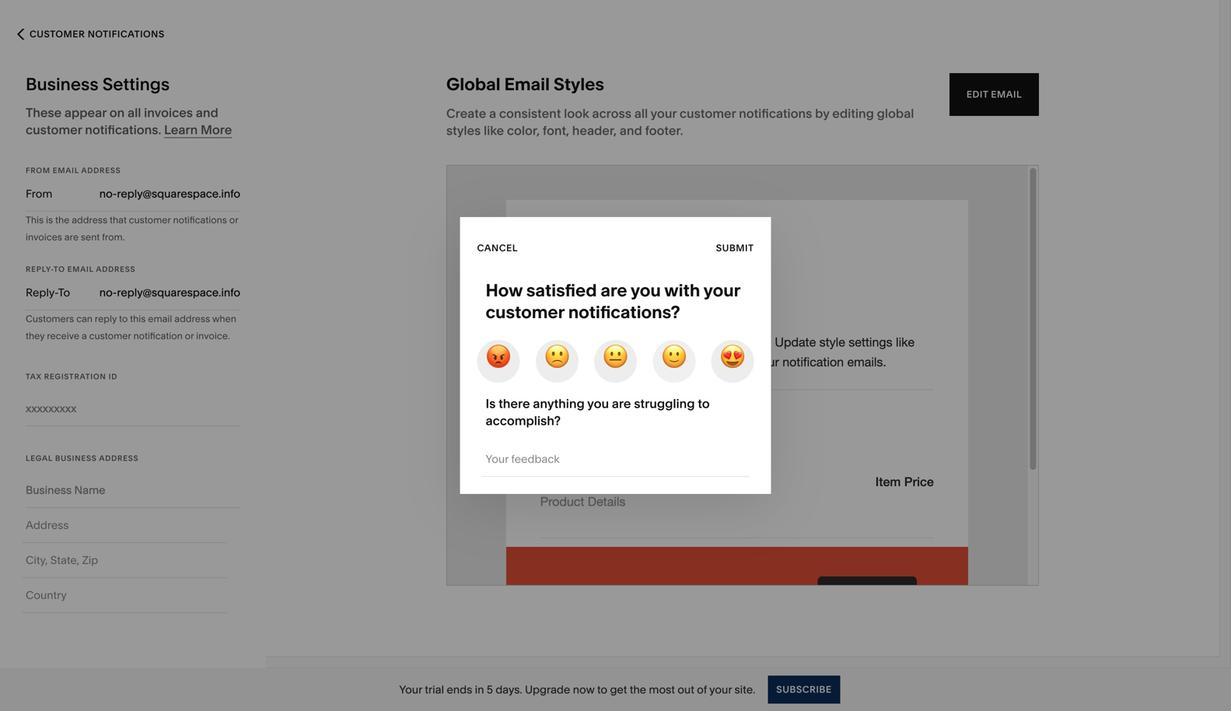 Task type: locate. For each thing, give the bounding box(es) containing it.
accomplish?
[[486, 413, 561, 428]]

learn
[[164, 122, 198, 137]]

1 vertical spatial address
[[174, 313, 210, 324]]

customer down how
[[486, 301, 565, 322]]

0 vertical spatial a
[[489, 106, 496, 121]]

invoices inside this is the address that customer notifications or invoices are sent from.
[[26, 231, 62, 243]]

0 vertical spatial or
[[229, 214, 238, 226]]

customer
[[30, 28, 85, 40]]

the
[[55, 214, 70, 226], [630, 683, 646, 696]]

no-reply@squarespace.info email field
[[61, 185, 240, 202], [79, 284, 240, 301]]

1 vertical spatial address
[[96, 264, 136, 274]]

tax registration id
[[26, 372, 118, 381]]

submit button
[[716, 234, 754, 262]]

1 vertical spatial from
[[26, 187, 52, 200]]

0 horizontal spatial invoices
[[26, 231, 62, 243]]

the inside this is the address that customer notifications or invoices are sent from.
[[55, 214, 70, 226]]

2 from from the top
[[26, 187, 52, 200]]

0 vertical spatial address
[[72, 214, 107, 226]]

0 vertical spatial no-reply@squarespace.info email field
[[61, 185, 240, 202]]

1 vertical spatial and
[[620, 123, 642, 138]]

business up "these"
[[26, 74, 99, 95]]

to left this
[[119, 313, 128, 324]]

1 vertical spatial or
[[185, 330, 194, 342]]

footer.
[[645, 123, 683, 138]]

customer right that
[[129, 214, 171, 226]]

1 horizontal spatial address
[[174, 313, 210, 324]]

most
[[649, 683, 675, 696]]

1 vertical spatial a
[[82, 330, 87, 342]]

address
[[72, 214, 107, 226], [174, 313, 210, 324]]

1 horizontal spatial invoices
[[144, 105, 193, 120]]

address for email
[[81, 166, 121, 175]]

or inside this is the address that customer notifications or invoices are sent from.
[[229, 214, 238, 226]]

customer up footer.
[[680, 106, 736, 121]]

1 vertical spatial your
[[704, 280, 740, 301]]

how
[[486, 280, 523, 301]]

0 vertical spatial reply-
[[26, 264, 54, 274]]

to up to
[[54, 264, 65, 274]]

no-reply@squarespace.info email field for reply-to
[[79, 284, 240, 301]]

1 vertical spatial reply-
[[26, 286, 58, 299]]

0 horizontal spatial the
[[55, 214, 70, 226]]

invoices
[[144, 105, 193, 120], [26, 231, 62, 243]]

0 vertical spatial notifications
[[739, 106, 812, 121]]

you right anything
[[587, 396, 609, 411]]

dialog
[[460, 217, 771, 494]]

reply-to email address
[[26, 264, 136, 274]]

address up sent
[[72, 214, 107, 226]]

2 reply- from the top
[[26, 286, 58, 299]]

1 vertical spatial no-reply@squarespace.info email field
[[79, 284, 240, 301]]

customer inside this is the address that customer notifications or invoices are sent from.
[[129, 214, 171, 226]]

a down can
[[82, 330, 87, 342]]

and
[[196, 105, 218, 120], [620, 123, 642, 138]]

cancel button
[[477, 234, 518, 262]]

1 horizontal spatial a
[[489, 106, 496, 121]]

get
[[610, 683, 627, 696]]

0 horizontal spatial address
[[72, 214, 107, 226]]

are
[[64, 231, 79, 243], [601, 280, 627, 301], [612, 396, 631, 411]]

0 vertical spatial the
[[55, 214, 70, 226]]

very satisfactory element
[[720, 341, 746, 373]]

😐 button
[[594, 340, 637, 383]]

notification
[[133, 330, 183, 342]]

and inside global email styles edit email create a consistent look across all your customer notifications by editing global styles like color, font, header, and footer.
[[620, 123, 642, 138]]

0 horizontal spatial a
[[82, 330, 87, 342]]

sent
[[81, 231, 100, 243]]

a inside customers can reply to this email address when they receive a customer notification or invoice.
[[82, 330, 87, 342]]

the right is
[[55, 214, 70, 226]]

you for are
[[631, 280, 661, 301]]

Country text field
[[26, 578, 223, 612]]

no-reply@squarespace.info email field up this is the address that customer notifications or invoices are sent from.
[[61, 185, 240, 202]]

across
[[592, 106, 632, 121]]

learn more
[[164, 122, 232, 137]]

your
[[399, 683, 422, 696]]

reply
[[95, 313, 117, 324]]

address inside customers can reply to this email address when they receive a customer notification or invoice.
[[174, 313, 210, 324]]

from
[[26, 166, 50, 175], [26, 187, 52, 200]]

Address text field
[[26, 508, 223, 542]]

0 horizontal spatial notifications
[[173, 214, 227, 226]]

this
[[130, 313, 146, 324]]

business right "legal"
[[55, 454, 97, 463]]

and up learn more
[[196, 105, 218, 120]]

satisfied
[[527, 280, 597, 301]]

all right on
[[128, 105, 141, 120]]

reply- up the reply-to on the left
[[26, 264, 54, 274]]

0 horizontal spatial you
[[587, 396, 609, 411]]

dialog containing 😡
[[460, 217, 771, 494]]

address down notifications.
[[81, 166, 121, 175]]

you
[[631, 280, 661, 301], [587, 396, 609, 411]]

from for from
[[26, 187, 52, 200]]

1 from from the top
[[26, 166, 50, 175]]

🙂 button
[[653, 340, 696, 383]]

you inside how satisfied are you with your customer notifications?
[[631, 280, 661, 301]]

customer inside customers can reply to this email address when they receive a customer notification or invoice.
[[89, 330, 131, 342]]

a up like
[[489, 106, 496, 121]]

2 vertical spatial are
[[612, 396, 631, 411]]

0 vertical spatial your
[[651, 106, 677, 121]]

are left sent
[[64, 231, 79, 243]]

you inside is there anything you are struggling to accomplish?
[[587, 396, 609, 411]]

your up footer.
[[651, 106, 677, 121]]

no-reply@squarespace.info email field up email
[[79, 284, 240, 301]]

0 vertical spatial from
[[26, 166, 50, 175]]

customer down reply
[[89, 330, 131, 342]]

all up footer.
[[635, 106, 648, 121]]

1 horizontal spatial you
[[631, 280, 661, 301]]

email up to
[[67, 264, 94, 274]]

you up notifications?
[[631, 280, 661, 301]]

and down across
[[620, 123, 642, 138]]

1 horizontal spatial and
[[620, 123, 642, 138]]

a inside global email styles edit email create a consistent look across all your customer notifications by editing global styles like color, font, header, and footer.
[[489, 106, 496, 121]]

Business Name field
[[26, 482, 240, 499]]

to inside is there anything you are struggling to accomplish?
[[698, 396, 710, 411]]

are up notifications?
[[601, 280, 627, 301]]

🙂
[[661, 341, 687, 373]]

email
[[504, 74, 550, 95], [991, 89, 1022, 100], [53, 166, 79, 175], [67, 264, 94, 274]]

address
[[81, 166, 121, 175], [96, 264, 136, 274], [99, 454, 139, 463]]

struggling
[[634, 396, 695, 411]]

1 vertical spatial business
[[55, 454, 97, 463]]

styles
[[554, 74, 604, 95]]

0 horizontal spatial and
[[196, 105, 218, 120]]

to left "get"
[[597, 683, 608, 696]]

invoices down is
[[26, 231, 62, 243]]

editing
[[833, 106, 874, 121]]

very unsatisfactory element
[[486, 341, 511, 373]]

0 vertical spatial address
[[81, 166, 121, 175]]

1 reply- from the top
[[26, 264, 54, 274]]

reply- for to
[[26, 264, 54, 274]]

submit
[[716, 242, 754, 254]]

address up invoice.
[[174, 313, 210, 324]]

email
[[148, 313, 172, 324]]

this
[[26, 214, 44, 226]]

when
[[212, 313, 236, 324]]

styles
[[446, 123, 481, 138]]

0 vertical spatial you
[[631, 280, 661, 301]]

global
[[877, 106, 914, 121]]

address up business name field
[[99, 454, 139, 463]]

1 horizontal spatial all
[[635, 106, 648, 121]]

1 horizontal spatial the
[[630, 683, 646, 696]]

1 vertical spatial notifications
[[173, 214, 227, 226]]

and inside these appear on all invoices and customer notifications.
[[196, 105, 218, 120]]

to right struggling
[[698, 396, 710, 411]]

upgrade
[[525, 683, 570, 696]]

1 horizontal spatial notifications
[[739, 106, 812, 121]]

is
[[46, 214, 53, 226]]

1 vertical spatial invoices
[[26, 231, 62, 243]]

1 vertical spatial you
[[587, 396, 609, 411]]

customer down "these"
[[26, 122, 82, 137]]

to
[[54, 264, 65, 274], [119, 313, 128, 324], [698, 396, 710, 411], [597, 683, 608, 696]]

neutral element
[[603, 341, 629, 373]]

0 vertical spatial and
[[196, 105, 218, 120]]

your right with at right
[[704, 280, 740, 301]]

is
[[486, 396, 496, 411]]

notifications
[[739, 106, 812, 121], [173, 214, 227, 226]]

customer
[[680, 106, 736, 121], [26, 122, 82, 137], [129, 214, 171, 226], [486, 301, 565, 322], [89, 330, 131, 342]]

2 vertical spatial your
[[710, 683, 732, 696]]

your right of
[[710, 683, 732, 696]]

0 horizontal spatial all
[[128, 105, 141, 120]]

0 vertical spatial invoices
[[144, 105, 193, 120]]

the right "get"
[[630, 683, 646, 696]]

City, State, Zip text field
[[26, 543, 223, 577]]

all
[[128, 105, 141, 120], [635, 106, 648, 121]]

notifications inside this is the address that customer notifications or invoices are sent from.
[[173, 214, 227, 226]]

Tax Registration ID field
[[26, 400, 240, 417]]

address down 'from.'
[[96, 264, 136, 274]]

notifications.
[[85, 122, 161, 137]]

1 vertical spatial are
[[601, 280, 627, 301]]

customers
[[26, 313, 74, 324]]

look
[[564, 106, 589, 121]]

your
[[651, 106, 677, 121], [704, 280, 740, 301], [710, 683, 732, 696]]

2 vertical spatial address
[[99, 454, 139, 463]]

email up consistent
[[504, 74, 550, 95]]

customers can reply to this email address when they receive a customer notification or invoice.
[[26, 313, 236, 342]]

Your feedback text field
[[486, 450, 746, 468]]

invoice.
[[196, 330, 230, 342]]

1 vertical spatial the
[[630, 683, 646, 696]]

from.
[[102, 231, 125, 243]]

global email styles edit email create a consistent look across all your customer notifications by editing global styles like color, font, header, and footer.
[[446, 74, 1022, 138]]

these appear on all invoices and customer notifications.
[[26, 105, 218, 137]]

0 horizontal spatial or
[[185, 330, 194, 342]]

invoices up learn
[[144, 105, 193, 120]]

are down 😐 button
[[612, 396, 631, 411]]

reply- up customers on the top left of the page
[[26, 286, 58, 299]]

😍
[[720, 341, 746, 373]]

0 vertical spatial are
[[64, 231, 79, 243]]

1 horizontal spatial or
[[229, 214, 238, 226]]



Task type: vqa. For each thing, say whether or not it's contained in the screenshot.
footer.
yes



Task type: describe. For each thing, give the bounding box(es) containing it.
registration
[[44, 372, 106, 381]]

business settings
[[26, 74, 170, 95]]

more
[[201, 122, 232, 137]]

there
[[499, 396, 530, 411]]

consistent
[[499, 106, 561, 121]]

satisfactory element
[[661, 341, 687, 373]]

is there anything you are struggling to accomplish?
[[486, 396, 710, 428]]

😡 button
[[477, 340, 520, 383]]

these
[[26, 105, 62, 120]]

appear
[[64, 105, 107, 120]]

unsatisfactory element
[[544, 341, 570, 373]]

edit
[[967, 89, 989, 100]]

email up is
[[53, 166, 79, 175]]

to
[[58, 286, 70, 299]]

can
[[76, 313, 93, 324]]

customer notifications button
[[0, 17, 182, 51]]

tax
[[26, 372, 42, 381]]

email right edit
[[991, 89, 1022, 100]]

trial
[[425, 683, 444, 696]]

settings
[[103, 74, 170, 95]]

customer notifications
[[30, 28, 165, 40]]

edit email button
[[950, 73, 1039, 116]]

color,
[[507, 123, 540, 138]]

receive
[[47, 330, 79, 342]]

reply-to
[[26, 286, 70, 299]]

5
[[487, 683, 493, 696]]

cancel
[[477, 242, 518, 254]]

your inside how satisfied are you with your customer notifications?
[[704, 280, 740, 301]]

from for from email address
[[26, 166, 50, 175]]

on
[[109, 105, 125, 120]]

🙁
[[544, 341, 570, 373]]

by
[[815, 106, 830, 121]]

days.
[[496, 683, 522, 696]]

your trial ends in 5 days. upgrade now to get the most out of your site.
[[399, 683, 756, 696]]

site.
[[735, 683, 756, 696]]

😍 button
[[711, 340, 754, 383]]

your inside global email styles edit email create a consistent look across all your customer notifications by editing global styles like color, font, header, and footer.
[[651, 106, 677, 121]]

notifications?
[[568, 301, 680, 322]]

are inside how satisfied are you with your customer notifications?
[[601, 280, 627, 301]]

that
[[110, 214, 127, 226]]

in
[[475, 683, 484, 696]]

with
[[665, 280, 700, 301]]

all inside these appear on all invoices and customer notifications.
[[128, 105, 141, 120]]

customer inside how satisfied are you with your customer notifications?
[[486, 301, 565, 322]]

reply- for to
[[26, 286, 58, 299]]

notifications
[[88, 28, 165, 40]]

font,
[[543, 123, 569, 138]]

to inside customers can reply to this email address when they receive a customer notification or invoice.
[[119, 313, 128, 324]]

they
[[26, 330, 45, 342]]

invoices inside these appear on all invoices and customer notifications.
[[144, 105, 193, 120]]

address for business
[[99, 454, 139, 463]]

no-reply@squarespace.info email field for from
[[61, 185, 240, 202]]

anything
[[533, 396, 585, 411]]

all inside global email styles edit email create a consistent look across all your customer notifications by editing global styles like color, font, header, and footer.
[[635, 106, 648, 121]]

address inside this is the address that customer notifications or invoices are sent from.
[[72, 214, 107, 226]]

are inside is there anything you are struggling to accomplish?
[[612, 396, 631, 411]]

how satisfied are you with your customer notifications?
[[486, 280, 740, 322]]

legal business address
[[26, 454, 139, 463]]

🙁 button
[[536, 340, 579, 383]]

from email address
[[26, 166, 121, 175]]

customer inside global email styles edit email create a consistent look across all your customer notifications by editing global styles like color, font, header, and footer.
[[680, 106, 736, 121]]

customer inside these appear on all invoices and customer notifications.
[[26, 122, 82, 137]]

legal
[[26, 454, 53, 463]]

now
[[573, 683, 595, 696]]

global
[[446, 74, 501, 95]]

😐
[[603, 341, 629, 373]]

header,
[[572, 123, 617, 138]]

😡
[[486, 341, 511, 373]]

learn more link
[[164, 122, 232, 138]]

notifications inside global email styles edit email create a consistent look across all your customer notifications by editing global styles like color, font, header, and footer.
[[739, 106, 812, 121]]

out
[[678, 683, 695, 696]]

0 vertical spatial business
[[26, 74, 99, 95]]

or inside customers can reply to this email address when they receive a customer notification or invoice.
[[185, 330, 194, 342]]

this is the address that customer notifications or invoices are sent from.
[[26, 214, 238, 243]]

id
[[109, 372, 118, 381]]

are inside this is the address that customer notifications or invoices are sent from.
[[64, 231, 79, 243]]

you for anything
[[587, 396, 609, 411]]

of
[[697, 683, 707, 696]]

create
[[446, 106, 486, 121]]

ends
[[447, 683, 472, 696]]

like
[[484, 123, 504, 138]]



